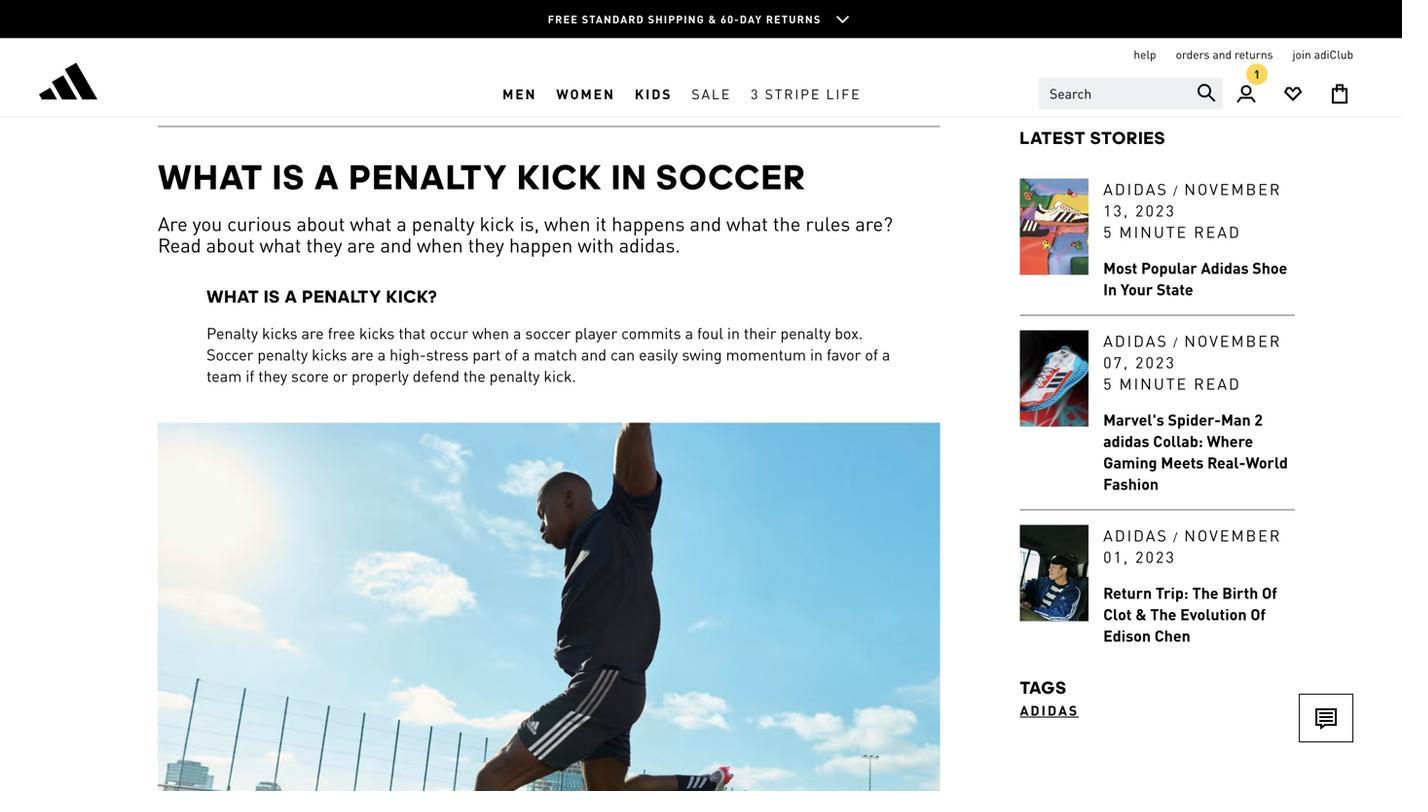 Task type: vqa. For each thing, say whether or not it's contained in the screenshot.
Filter
no



Task type: locate. For each thing, give the bounding box(es) containing it.
chen
[[1155, 626, 1191, 646]]

0 vertical spatial in
[[612, 156, 648, 198]]

of right favor
[[865, 345, 878, 365]]

1 2023 from the top
[[1135, 201, 1176, 221]]

they left is,
[[468, 232, 504, 257]]

1 vertical spatial in
[[1103, 280, 1117, 300]]

the left "rules"
[[773, 211, 801, 236]]

join adiclub
[[1293, 47, 1353, 62]]

1 horizontal spatial in
[[810, 345, 823, 365]]

when up part
[[472, 323, 509, 343]]

5 for november 13, 2023 5 minute read
[[1103, 222, 1113, 242]]

a up kick?
[[397, 211, 407, 236]]

gaming
[[1103, 453, 1157, 473]]

0 vertical spatial the
[[773, 211, 801, 236]]

when up kick?
[[417, 232, 463, 257]]

penalty up the free
[[302, 286, 382, 307]]

1 vertical spatial adidas /
[[1103, 331, 1184, 351]]

2 vertical spatial /
[[1173, 530, 1179, 545]]

1 vertical spatial is
[[264, 286, 280, 307]]

what up you
[[158, 156, 264, 198]]

read inside november 13, 2023 5 minute read
[[1194, 222, 1241, 242]]

you
[[192, 211, 222, 236]]

1 horizontal spatial a
[[314, 156, 340, 198]]

1 link
[[1223, 65, 1270, 117]]

kicks left that
[[359, 323, 395, 343]]

0 vertical spatial in
[[727, 323, 740, 343]]

penalty left kick
[[412, 211, 475, 236]]

1 vertical spatial what
[[206, 286, 260, 307]]

join
[[1293, 47, 1311, 62]]

stories
[[1090, 128, 1166, 148]]

5 for november 07, 2023 5 minute read
[[1103, 374, 1113, 394]]

november 01, 2023
[[1103, 526, 1282, 567]]

what left "rules"
[[726, 211, 768, 236]]

a
[[397, 211, 407, 236], [513, 323, 521, 343], [685, 323, 693, 343], [378, 345, 386, 365], [522, 345, 530, 365], [882, 345, 890, 365]]

0 vertical spatial /
[[1173, 183, 1179, 198]]

and inside penalty kicks are free kicks that occur when a soccer player commits a foul in their penalty box. soccer penalty kicks are a high-stress part of a match and can easily swing momentum in favor of a team if they score or properly defend the penalty kick.
[[581, 345, 607, 365]]

what
[[158, 156, 264, 198], [206, 286, 260, 307]]

5 inside november 13, 2023 5 minute read
[[1103, 222, 1113, 242]]

0 vertical spatial 5
[[1103, 222, 1113, 242]]

1 5 from the top
[[1103, 222, 1113, 242]]

are
[[347, 232, 375, 257], [301, 323, 324, 343], [351, 345, 374, 365]]

2 horizontal spatial what
[[726, 211, 768, 236]]

it
[[595, 211, 607, 236]]

1 vertical spatial are
[[301, 323, 324, 343]]

1 horizontal spatial &
[[1135, 605, 1147, 625]]

0 vertical spatial what
[[158, 156, 264, 198]]

2023
[[1135, 201, 1176, 221], [1135, 353, 1176, 373], [1135, 547, 1176, 567]]

adidas up 'gaming'
[[1103, 432, 1149, 451]]

1 adidas / from the top
[[1103, 179, 1184, 199]]

they inside penalty kicks are free kicks that occur when a soccer player commits a foul in their penalty box. soccer penalty kicks are a high-stress part of a match and can easily swing momentum in favor of a team if they score or properly defend the penalty kick.
[[258, 366, 287, 386]]

player
[[575, 323, 617, 343]]

penalty up kick
[[349, 156, 509, 198]]

are up properly
[[351, 345, 374, 365]]

in left favor
[[810, 345, 823, 365]]

a right favor
[[882, 345, 890, 365]]

1 of from the left
[[505, 345, 518, 365]]

1 vertical spatial a
[[285, 286, 298, 307]]

kids link
[[625, 71, 682, 117]]

what up what is a penalty kick?
[[259, 232, 301, 257]]

free
[[328, 323, 355, 343]]

2023 inside november 13, 2023 5 minute read
[[1135, 201, 1176, 221]]

what up kick?
[[350, 211, 392, 236]]

and
[[1213, 47, 1232, 62], [690, 211, 722, 236], [380, 232, 412, 257], [581, 345, 607, 365]]

/
[[1173, 183, 1179, 198], [1173, 335, 1179, 350], [1173, 530, 1179, 545]]

soccer
[[657, 156, 807, 198], [206, 345, 254, 365]]

are inside are you curious about what a penalty kick is, when it happens and what the rules are? read about what they are and when they happen with adidas.
[[347, 232, 375, 257]]

can
[[610, 345, 635, 365]]

minute inside november 07, 2023 5 minute read
[[1119, 374, 1188, 394]]

a
[[314, 156, 340, 198], [285, 286, 298, 307]]

read inside are you curious about what a penalty kick is, when it happens and what the rules are? read about what they are and when they happen with adidas.
[[158, 232, 201, 257]]

are for they
[[347, 232, 375, 257]]

1 vertical spatial minute
[[1119, 374, 1188, 394]]

0 horizontal spatial the
[[463, 366, 486, 386]]

penalty inside penalty kicks are free kicks that occur when a soccer player commits a foul in their penalty box. soccer penalty kicks are a high-stress part of a match and can easily swing momentum in favor of a team if they score or properly defend the penalty kick.
[[206, 323, 258, 343]]

2 vertical spatial 2023
[[1135, 547, 1176, 567]]

in right the foul
[[727, 323, 740, 343]]

when left it
[[544, 211, 591, 236]]

november down most popular adidas shoe in your state
[[1184, 331, 1282, 351]]

1 vertical spatial november
[[1184, 331, 1282, 351]]

2 vertical spatial penalty
[[206, 323, 258, 343]]

1 minute from the top
[[1119, 222, 1188, 242]]

return
[[1103, 583, 1152, 603]]

3 2023 from the top
[[1135, 547, 1176, 567]]

/ up the 'trip:'
[[1173, 530, 1179, 545]]

are left the free
[[301, 323, 324, 343]]

high-
[[390, 345, 426, 365]]

/ down state
[[1173, 335, 1179, 350]]

the up evolution
[[1192, 583, 1219, 603]]

the down the 'trip:'
[[1150, 605, 1177, 625]]

minute inside november 13, 2023 5 minute read
[[1119, 222, 1188, 242]]

are you curious about what a penalty kick is, when it happens and what the rules are? read about what they are and when they happen with adidas.
[[158, 211, 893, 257]]

adidas /
[[1103, 179, 1184, 199], [1103, 331, 1184, 351], [1103, 526, 1184, 546]]

when inside penalty kicks are free kicks that occur when a soccer player commits a foul in their penalty box. soccer penalty kicks are a high-stress part of a match and can easily swing momentum in favor of a team if they score or properly defend the penalty kick.
[[472, 323, 509, 343]]

read up "adidas"
[[1194, 222, 1241, 242]]

1 horizontal spatial soccer
[[657, 156, 807, 198]]

2 vertical spatial adidas /
[[1103, 526, 1184, 546]]

november up "adidas"
[[1184, 179, 1282, 199]]

adiclub
[[1314, 47, 1353, 62]]

in up happens at the left top of the page
[[612, 156, 648, 198]]

3 november from the top
[[1184, 526, 1282, 546]]

they
[[306, 232, 342, 257], [468, 232, 504, 257], [258, 366, 287, 386]]

1 november from the top
[[1184, 179, 1282, 199]]

1 vertical spatial the
[[463, 366, 486, 386]]

2 minute from the top
[[1119, 374, 1188, 394]]

1 / from the top
[[1173, 183, 1179, 198]]

read for november 13, 2023 5 minute read
[[1194, 222, 1241, 242]]

november inside november 07, 2023 5 minute read
[[1184, 331, 1282, 351]]

and up kick?
[[380, 232, 412, 257]]

1 vertical spatial &
[[1135, 605, 1147, 625]]

penalty for kick?
[[302, 286, 382, 307]]

0 vertical spatial minute
[[1119, 222, 1188, 242]]

minute for 07,
[[1119, 374, 1188, 394]]

60-
[[721, 12, 740, 26]]

adidas / up 01,
[[1103, 526, 1184, 546]]

tags adidas
[[1020, 678, 1079, 720]]

in
[[612, 156, 648, 198], [1103, 280, 1117, 300]]

defend
[[413, 366, 459, 386]]

1 horizontal spatial of
[[865, 345, 878, 365]]

of down the birth
[[1250, 605, 1266, 625]]

0 vertical spatial a
[[314, 156, 340, 198]]

2 adidas / from the top
[[1103, 331, 1184, 351]]

penalty up team
[[206, 323, 258, 343]]

2023 for 13,
[[1135, 201, 1176, 221]]

are up what is a penalty kick?
[[347, 232, 375, 257]]

2023 inside november 07, 2023 5 minute read
[[1135, 353, 1176, 373]]

3 adidas / from the top
[[1103, 526, 1184, 546]]

minute up marvel's
[[1119, 374, 1188, 394]]

collab:
[[1153, 432, 1203, 451]]

adidas inside marvel's spider-man 2 adidas collab: where gaming meets real-world fashion
[[1103, 432, 1149, 451]]

about
[[296, 211, 345, 236], [206, 232, 255, 257]]

& inside return trip: the birth of clot & the evolution of edison chen
[[1135, 605, 1147, 625]]

2 2023 from the top
[[1135, 353, 1176, 373]]

read up man
[[1194, 374, 1241, 394]]

is for what is a penalty kick in soccer
[[273, 156, 306, 198]]

kids
[[635, 85, 672, 103]]

5 down 13, on the right
[[1103, 222, 1113, 242]]

is up curious
[[273, 156, 306, 198]]

shoe
[[1252, 258, 1287, 278]]

0 vertical spatial &
[[708, 12, 717, 26]]

adidas up 07,
[[1103, 331, 1168, 351]]

01,
[[1103, 547, 1129, 567]]

free standard shipping & 60-day returns
[[548, 12, 821, 26]]

in down most
[[1103, 280, 1117, 300]]

kicks up score
[[262, 323, 297, 343]]

what are soccer penalty kicks body image 01 image
[[158, 423, 940, 792]]

1 horizontal spatial what
[[350, 211, 392, 236]]

2023 right 13, on the right
[[1135, 201, 1176, 221]]

penalty
[[349, 156, 509, 198], [302, 286, 382, 307], [206, 323, 258, 343]]

1 vertical spatial 2023
[[1135, 353, 1176, 373]]

adidas up 01,
[[1103, 526, 1168, 546]]

read
[[1194, 222, 1241, 242], [158, 232, 201, 257], [1194, 374, 1241, 394]]

a for what is a penalty kick?
[[285, 286, 298, 307]]

2 5 from the top
[[1103, 374, 1113, 394]]

november inside november 13, 2023 5 minute read
[[1184, 179, 1282, 199]]

2023 right 01,
[[1135, 547, 1176, 567]]

adidas.
[[619, 232, 680, 257]]

of right the birth
[[1262, 583, 1277, 603]]

adidas / up 07,
[[1103, 331, 1184, 351]]

0 horizontal spatial of
[[505, 345, 518, 365]]

adidas / for 13,
[[1103, 179, 1184, 199]]

0 vertical spatial penalty
[[349, 156, 509, 198]]

1 vertical spatial soccer
[[206, 345, 254, 365]]

0 vertical spatial adidas /
[[1103, 179, 1184, 199]]

soccer down sale
[[657, 156, 807, 198]]

0 vertical spatial soccer
[[657, 156, 807, 198]]

stripe
[[765, 85, 821, 103]]

when
[[544, 211, 591, 236], [417, 232, 463, 257], [472, 323, 509, 343]]

1 horizontal spatial the
[[773, 211, 801, 236]]

& right clot
[[1135, 605, 1147, 625]]

main navigation element
[[334, 71, 1029, 117]]

0 vertical spatial the
[[1192, 583, 1219, 603]]

november
[[1184, 179, 1282, 199], [1184, 331, 1282, 351], [1184, 526, 1282, 546]]

soccer up team
[[206, 345, 254, 365]]

is down curious
[[264, 286, 280, 307]]

/ up 'popular'
[[1173, 183, 1179, 198]]

2023 for 07,
[[1135, 353, 1176, 373]]

november 07, 2023 5 minute read
[[1103, 331, 1282, 394]]

about right are
[[206, 232, 255, 257]]

match
[[534, 345, 577, 365]]

is for what is a penalty kick?
[[264, 286, 280, 307]]

0 horizontal spatial soccer
[[206, 345, 254, 365]]

1 horizontal spatial in
[[1103, 280, 1117, 300]]

minute up 'popular'
[[1119, 222, 1188, 242]]

1 horizontal spatial when
[[472, 323, 509, 343]]

0 horizontal spatial when
[[417, 232, 463, 257]]

adidas up 13, on the right
[[1103, 179, 1168, 199]]

what down you
[[206, 286, 260, 307]]

spider-
[[1168, 410, 1221, 430]]

0 horizontal spatial a
[[285, 286, 298, 307]]

about right curious
[[296, 211, 345, 236]]

the down part
[[463, 366, 486, 386]]

2023 right 07,
[[1135, 353, 1176, 373]]

november up the birth
[[1184, 526, 1282, 546]]

0 horizontal spatial they
[[258, 366, 287, 386]]

0 horizontal spatial &
[[708, 12, 717, 26]]

marvel's spider-man 2 adidas collab: where gaming meets real-world fashion link
[[1103, 410, 1288, 494]]

0 vertical spatial november
[[1184, 179, 1282, 199]]

5 inside november 07, 2023 5 minute read
[[1103, 374, 1113, 394]]

2 november from the top
[[1184, 331, 1282, 351]]

read left curious
[[158, 232, 201, 257]]

what is a penalty kick in soccer
[[158, 156, 807, 198]]

2 / from the top
[[1173, 335, 1179, 350]]

2023 inside november 01, 2023
[[1135, 547, 1176, 567]]

adidas down tags
[[1020, 702, 1079, 720]]

shipping
[[648, 12, 705, 26]]

1 vertical spatial 5
[[1103, 374, 1113, 394]]

is,
[[520, 211, 539, 236]]

0 horizontal spatial what
[[259, 232, 301, 257]]

trip:
[[1156, 583, 1189, 603]]

and down player
[[581, 345, 607, 365]]

1 vertical spatial /
[[1173, 335, 1179, 350]]

foul
[[697, 323, 723, 343]]

kicks up or
[[312, 345, 347, 365]]

1 vertical spatial the
[[1150, 605, 1177, 625]]

1 vertical spatial penalty
[[302, 286, 382, 307]]

what for what is a penalty kick?
[[206, 286, 260, 307]]

0 horizontal spatial in
[[612, 156, 648, 198]]

they up what is a penalty kick?
[[306, 232, 342, 257]]

read inside november 07, 2023 5 minute read
[[1194, 374, 1241, 394]]

1 horizontal spatial kicks
[[312, 345, 347, 365]]

a for what is a penalty kick in soccer
[[314, 156, 340, 198]]

birth
[[1222, 583, 1258, 603]]

they right 'if'
[[258, 366, 287, 386]]

penalty left the box.
[[780, 323, 831, 343]]

of right part
[[505, 345, 518, 365]]

0 vertical spatial are
[[347, 232, 375, 257]]

2 vertical spatial november
[[1184, 526, 1282, 546]]

penalty
[[412, 211, 475, 236], [780, 323, 831, 343], [257, 345, 308, 365], [489, 366, 540, 386]]

adidas / up 13, on the right
[[1103, 179, 1184, 199]]

& left 60-
[[708, 12, 717, 26]]

5 down 07,
[[1103, 374, 1113, 394]]

2 vertical spatial are
[[351, 345, 374, 365]]

0 vertical spatial 2023
[[1135, 201, 1176, 221]]

what is a penalty kick?
[[206, 286, 438, 307]]

0 vertical spatial is
[[273, 156, 306, 198]]

stress
[[426, 345, 469, 365]]



Task type: describe. For each thing, give the bounding box(es) containing it.
day
[[740, 12, 762, 26]]

happen
[[509, 232, 573, 257]]

november for november 07, 2023
[[1184, 331, 1282, 351]]

marvel's
[[1103, 410, 1164, 430]]

2 of from the left
[[865, 345, 878, 365]]

rules
[[806, 211, 850, 236]]

adidas link
[[1020, 701, 1079, 721]]

penalty inside are you curious about what a penalty kick is, when it happens and what the rules are? read about what they are and when they happen with adidas.
[[412, 211, 475, 236]]

man
[[1221, 410, 1251, 430]]

kick?
[[386, 286, 438, 307]]

most popular adidas shoe in your state link
[[1103, 258, 1287, 300]]

and right orders
[[1213, 47, 1232, 62]]

curious
[[227, 211, 292, 236]]

adidas
[[1201, 258, 1249, 278]]

return trip: the birth of clot & the evolution of edison chen link
[[1103, 583, 1277, 646]]

1
[[1254, 68, 1260, 83]]

latest stories
[[1020, 128, 1166, 148]]

november 13, 2023 5 minute read
[[1103, 179, 1282, 242]]

help link
[[1134, 47, 1156, 62]]

meets
[[1161, 453, 1204, 473]]

commits
[[621, 323, 681, 343]]

a left match
[[522, 345, 530, 365]]

clot
[[1103, 605, 1132, 625]]

what for what is a penalty kick in soccer
[[158, 156, 264, 198]]

marvel's spider-man 2 adidas collab: where gaming meets real-world fashion
[[1103, 410, 1288, 494]]

/ for 13,
[[1173, 183, 1179, 198]]

a left the soccer
[[513, 323, 521, 343]]

november inside november 01, 2023
[[1184, 526, 1282, 546]]

november for november 13, 2023
[[1184, 179, 1282, 199]]

help
[[1134, 47, 1156, 62]]

popular
[[1141, 258, 1197, 278]]

standard
[[582, 12, 644, 26]]

a left the foul
[[685, 323, 693, 343]]

orders and returns link
[[1176, 47, 1273, 62]]

edison
[[1103, 626, 1151, 646]]

penalty down part
[[489, 366, 540, 386]]

2 horizontal spatial when
[[544, 211, 591, 236]]

women
[[556, 85, 615, 103]]

fashion
[[1103, 474, 1159, 494]]

soccer inside penalty kicks are free kicks that occur when a soccer player commits a foul in their penalty box. soccer penalty kicks are a high-stress part of a match and can easily swing momentum in favor of a team if they score or properly defend the penalty kick.
[[206, 345, 254, 365]]

occur
[[430, 323, 468, 343]]

a up properly
[[378, 345, 386, 365]]

3 / from the top
[[1173, 530, 1179, 545]]

score
[[291, 366, 329, 386]]

0 horizontal spatial about
[[206, 232, 255, 257]]

2
[[1254, 410, 1263, 430]]

penalty up score
[[257, 345, 308, 365]]

and right happens at the left top of the page
[[690, 211, 722, 236]]

state
[[1157, 280, 1193, 300]]

penalty kicks are free kicks that occur when a soccer player commits a foul in their penalty box. soccer penalty kicks are a high-stress part of a match and can easily swing momentum in favor of a team if they score or properly defend the penalty kick.
[[206, 323, 890, 386]]

are for kicks
[[351, 345, 374, 365]]

or
[[333, 366, 348, 386]]

2023 for 01,
[[1135, 547, 1176, 567]]

where
[[1207, 432, 1253, 451]]

are?
[[855, 211, 893, 236]]

sale
[[692, 85, 731, 103]]

momentum
[[726, 345, 806, 365]]

the inside penalty kicks are free kicks that occur when a soccer player commits a foul in their penalty box. soccer penalty kicks are a high-stress part of a match and can easily swing momentum in favor of a team if they score or properly defend the penalty kick.
[[463, 366, 486, 386]]

2 horizontal spatial they
[[468, 232, 504, 257]]

tags
[[1020, 678, 1067, 698]]

soccer
[[525, 323, 571, 343]]

return trip: the birth of clot & the evolution of edison chen
[[1103, 583, 1277, 646]]

box.
[[835, 323, 863, 343]]

0 horizontal spatial the
[[1150, 605, 1177, 625]]

3 stripe life link
[[741, 71, 871, 117]]

returns
[[766, 12, 821, 26]]

kick.
[[544, 366, 576, 386]]

free
[[548, 12, 578, 26]]

team
[[206, 366, 242, 386]]

returns
[[1235, 47, 1273, 62]]

1 horizontal spatial they
[[306, 232, 342, 257]]

their
[[744, 323, 776, 343]]

read for november 07, 2023 5 minute read
[[1194, 374, 1241, 394]]

if
[[246, 366, 254, 386]]

0 horizontal spatial kicks
[[262, 323, 297, 343]]

3 stripe life
[[751, 85, 861, 103]]

a inside are you curious about what a penalty kick is, when it happens and what the rules are? read about what they are and when they happen with adidas.
[[397, 211, 407, 236]]

most popular adidas shoe in your state
[[1103, 258, 1287, 300]]

properly
[[351, 366, 409, 386]]

men link
[[493, 71, 547, 117]]

13,
[[1103, 201, 1129, 221]]

Search field
[[1039, 78, 1223, 109]]

real-
[[1207, 453, 1246, 473]]

1 vertical spatial in
[[810, 345, 823, 365]]

07,
[[1103, 353, 1129, 373]]

happens
[[612, 211, 685, 236]]

latest
[[1020, 128, 1086, 148]]

world
[[1246, 453, 1288, 473]]

most
[[1103, 258, 1137, 278]]

your
[[1121, 280, 1153, 300]]

the inside are you curious about what a penalty kick is, when it happens and what the rules are? read about what they are and when they happen with adidas.
[[773, 211, 801, 236]]

minute for 13,
[[1119, 222, 1188, 242]]

1 horizontal spatial the
[[1192, 583, 1219, 603]]

life
[[826, 85, 861, 103]]

2 horizontal spatial kicks
[[359, 323, 395, 343]]

evolution
[[1180, 605, 1247, 625]]

orders and returns
[[1176, 47, 1273, 62]]

join adiclub link
[[1293, 47, 1353, 62]]

1 horizontal spatial about
[[296, 211, 345, 236]]

1 vertical spatial of
[[1250, 605, 1266, 625]]

that
[[399, 323, 426, 343]]

in inside most popular adidas shoe in your state
[[1103, 280, 1117, 300]]

3
[[751, 85, 760, 103]]

with
[[578, 232, 614, 257]]

swing
[[682, 345, 722, 365]]

penalty for kick
[[349, 156, 509, 198]]

part
[[472, 345, 501, 365]]

/ for 07,
[[1173, 335, 1179, 350]]

adidas / for 07,
[[1103, 331, 1184, 351]]

orders
[[1176, 47, 1210, 62]]

favor
[[827, 345, 861, 365]]

men
[[502, 85, 537, 103]]

sale link
[[682, 71, 741, 117]]

are
[[158, 211, 188, 236]]

kick
[[479, 211, 515, 236]]

kick
[[518, 156, 603, 198]]

0 horizontal spatial in
[[727, 323, 740, 343]]

0 vertical spatial of
[[1262, 583, 1277, 603]]



